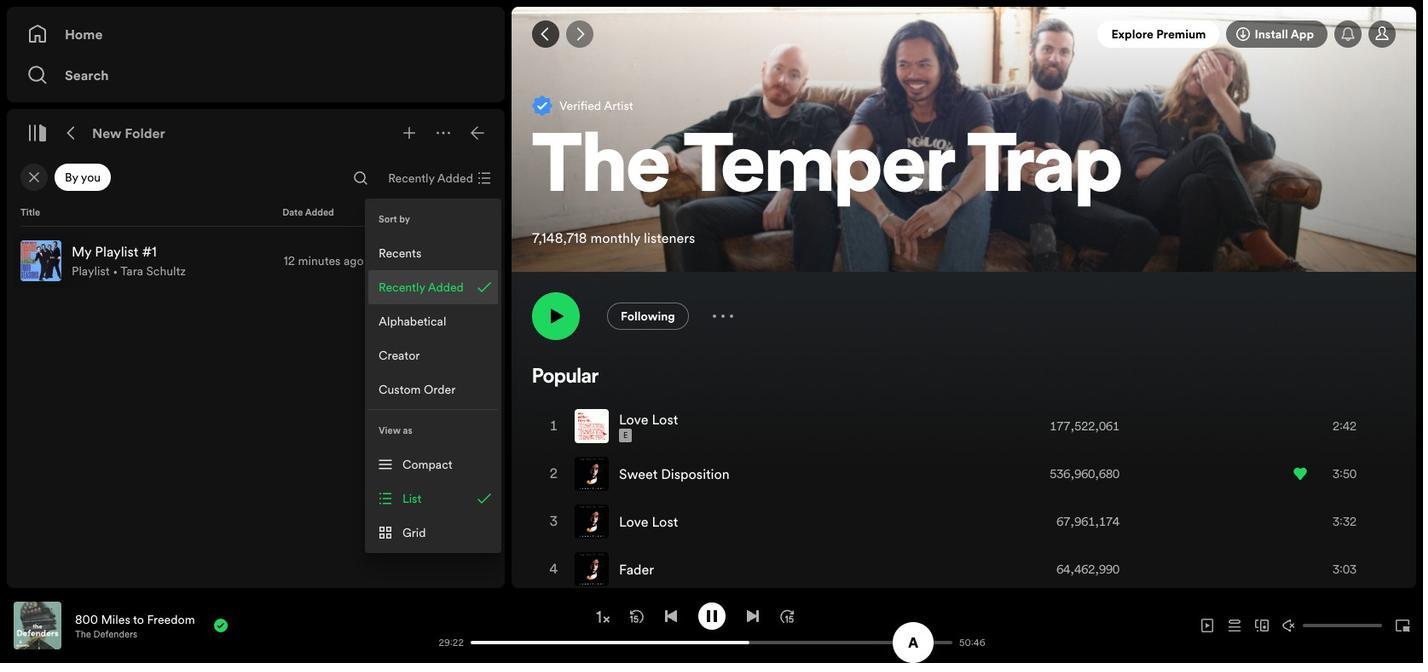 Task type: vqa. For each thing, say whether or not it's contained in the screenshot.
songs
no



Task type: locate. For each thing, give the bounding box(es) containing it.
1 love lost link from the top
[[619, 411, 678, 429]]

2:42 cell
[[1294, 404, 1381, 450]]

added inside button
[[428, 279, 464, 296]]

50:46
[[960, 637, 986, 650]]

2 lost from the top
[[652, 513, 678, 532]]

following button
[[607, 303, 689, 330]]

1 vertical spatial love lost link
[[619, 513, 678, 532]]

creator button
[[369, 339, 498, 373]]

recently added for recently added, list view field
[[388, 170, 474, 187]]

install app
[[1255, 26, 1315, 43]]

recently added up by
[[388, 170, 474, 187]]

explore premium button
[[1098, 20, 1220, 48]]

love
[[619, 411, 649, 429], [619, 513, 649, 532]]

search in your library image
[[354, 171, 368, 185]]

177,522,061
[[1051, 418, 1120, 435]]

0 vertical spatial love lost link
[[619, 411, 678, 429]]

love lost cell for 177,522,061
[[575, 404, 685, 450]]

love up e
[[619, 411, 649, 429]]

verified artist
[[560, 97, 634, 114]]

sweet disposition cell
[[575, 452, 737, 498]]

install
[[1255, 26, 1289, 43]]

None search field
[[347, 165, 375, 192]]

1 vertical spatial recently added
[[379, 279, 464, 296]]

added up recents button
[[438, 170, 474, 187]]

love lost
[[619, 513, 678, 532]]

the down verified artist
[[532, 129, 671, 211]]

3:50
[[1334, 466, 1357, 483]]

player controls element
[[268, 603, 994, 650]]

schultz
[[146, 263, 186, 280]]

1 love from the top
[[619, 411, 649, 429]]

what's new image
[[1342, 27, 1356, 41]]

app
[[1291, 26, 1315, 43]]

go forward image
[[573, 27, 587, 41]]

love lost cell up the fader link
[[575, 499, 685, 545]]

order
[[424, 381, 456, 398]]

added inside field
[[438, 170, 474, 187]]

Recently Added, List view field
[[375, 165, 502, 192]]

artist
[[604, 97, 634, 114]]

go back image
[[539, 27, 553, 41]]

recently added inside recently added button
[[379, 279, 464, 296]]

premium
[[1157, 26, 1207, 43]]

list
[[403, 491, 422, 508]]

search
[[65, 66, 109, 84]]

lost down sweet disposition
[[652, 513, 678, 532]]

now playing view image
[[40, 610, 54, 624]]

love lost cell
[[575, 404, 685, 450], [575, 499, 685, 545]]

creator
[[379, 347, 420, 364]]

love lost e
[[619, 411, 678, 441]]

explore
[[1112, 26, 1154, 43]]

recently
[[388, 170, 435, 187], [379, 279, 425, 296]]

recently added for recently added button
[[379, 279, 464, 296]]

1 vertical spatial love lost cell
[[575, 499, 685, 545]]

love lost link
[[619, 411, 678, 429], [619, 513, 678, 532]]

1 vertical spatial recently
[[379, 279, 425, 296]]

miles
[[101, 611, 130, 628]]

home link
[[27, 17, 485, 51]]

temper
[[684, 129, 954, 211]]

date
[[283, 206, 303, 219]]

added up the alphabetical button
[[428, 279, 464, 296]]

recently inside field
[[388, 170, 435, 187]]

skip back 15 seconds image
[[630, 610, 644, 623]]

1 lost from the top
[[652, 411, 678, 429]]

0 horizontal spatial the
[[75, 628, 91, 641]]

recently added inside recently added, list view field
[[388, 170, 474, 187]]

0 vertical spatial recently added
[[388, 170, 474, 187]]

group
[[14, 234, 498, 288]]

sort by menu
[[365, 199, 502, 410]]

2 love lost link from the top
[[619, 513, 678, 532]]

lost
[[652, 411, 678, 429], [652, 513, 678, 532]]

added
[[438, 170, 474, 187], [305, 206, 334, 219], [428, 279, 464, 296]]

the
[[532, 129, 671, 211], [75, 628, 91, 641]]

view
[[379, 424, 401, 437]]

recents button
[[369, 236, 498, 270]]

recently down 'recents'
[[379, 279, 425, 296]]

pause image
[[705, 610, 719, 623]]

1 love lost cell from the top
[[575, 404, 685, 450]]

view as menu
[[365, 410, 502, 554]]

recents
[[379, 245, 422, 262]]

listeners
[[644, 229, 696, 248]]

lost right explicit element
[[652, 411, 678, 429]]

volume off image
[[1283, 619, 1297, 633]]

defenders
[[93, 628, 137, 641]]

fader link
[[619, 561, 654, 579]]

recently inside button
[[379, 279, 425, 296]]

love lost link up e
[[619, 411, 678, 429]]

recently for recently added, list view field
[[388, 170, 435, 187]]

group containing playlist
[[14, 234, 498, 288]]

love lost link down sweet disposition 'cell'
[[619, 513, 678, 532]]

grid button
[[369, 516, 498, 550]]

536,960,680
[[1051, 466, 1120, 483]]

the left defenders on the left bottom of the page
[[75, 628, 91, 641]]

install app link
[[1227, 20, 1328, 48]]

compact
[[403, 456, 453, 474]]

grid
[[403, 525, 426, 542]]

sweet disposition
[[619, 465, 730, 484]]

0 vertical spatial lost
[[652, 411, 678, 429]]

29:22
[[439, 637, 464, 650]]

change speed image
[[594, 609, 611, 626]]

2 love lost cell from the top
[[575, 499, 685, 545]]

0 vertical spatial love
[[619, 411, 649, 429]]

previous image
[[664, 610, 678, 623]]

compact button
[[369, 448, 498, 482]]

1 vertical spatial lost
[[652, 513, 678, 532]]

2 love from the top
[[619, 513, 649, 532]]

By you checkbox
[[55, 164, 111, 191]]

1 horizontal spatial the
[[532, 129, 671, 211]]

recently added
[[388, 170, 474, 187], [379, 279, 464, 296]]

0 vertical spatial added
[[438, 170, 474, 187]]

0 vertical spatial recently
[[388, 170, 435, 187]]

added right date
[[305, 206, 334, 219]]

0 vertical spatial the
[[532, 129, 671, 211]]

2 vertical spatial added
[[428, 279, 464, 296]]

1 vertical spatial the
[[75, 628, 91, 641]]

recently up by
[[388, 170, 435, 187]]

by you
[[65, 169, 101, 186]]

love up the fader link
[[619, 513, 649, 532]]

recently added up alphabetical
[[379, 279, 464, 296]]

explore premium
[[1112, 26, 1207, 43]]

love inside love lost e
[[619, 411, 649, 429]]

800
[[75, 611, 98, 628]]

the temper trap
[[532, 129, 1123, 211]]

added for recently added, list view field
[[438, 170, 474, 187]]

3:50 cell
[[1294, 452, 1381, 498]]

1 vertical spatial love
[[619, 513, 649, 532]]

lost inside love lost e
[[652, 411, 678, 429]]

0 vertical spatial love lost cell
[[575, 404, 685, 450]]

love lost cell up sweet
[[575, 404, 685, 450]]

by
[[400, 213, 410, 226]]



Task type: describe. For each thing, give the bounding box(es) containing it.
top bar and user menu element
[[512, 7, 1417, 61]]

sort
[[379, 213, 397, 226]]

custom order
[[379, 381, 456, 398]]

1 vertical spatial added
[[305, 206, 334, 219]]

playlist • tara schultz
[[72, 263, 186, 280]]

e
[[624, 431, 628, 441]]

next image
[[746, 610, 760, 623]]

new
[[92, 124, 122, 142]]

•
[[113, 263, 118, 280]]

3:32
[[1334, 514, 1357, 531]]

date added
[[283, 206, 334, 219]]

lost for love lost e
[[652, 411, 678, 429]]

800 miles to freedom link
[[75, 611, 195, 628]]

alphabetical button
[[369, 305, 498, 339]]

folder
[[125, 124, 165, 142]]

the inside the 800 miles to freedom the defenders
[[75, 628, 91, 641]]

new folder
[[92, 124, 165, 142]]

love for love lost
[[619, 513, 649, 532]]

love lost cell for 67,961,174
[[575, 499, 685, 545]]

64,462,990
[[1057, 562, 1120, 579]]

recently added button
[[369, 270, 498, 305]]

popular
[[532, 368, 599, 388]]

7,148,718 monthly listeners
[[532, 229, 696, 248]]

you
[[81, 169, 101, 186]]

view as
[[379, 424, 413, 437]]

800 miles to freedom the defenders
[[75, 611, 195, 641]]

fader
[[619, 561, 654, 579]]

following
[[621, 308, 676, 325]]

new folder button
[[89, 119, 169, 147]]

custom
[[379, 381, 421, 398]]

lost for love lost
[[652, 513, 678, 532]]

home
[[65, 25, 103, 44]]

verified
[[560, 97, 602, 114]]

by
[[65, 169, 78, 186]]

title
[[20, 206, 40, 219]]

as
[[403, 424, 413, 437]]

added for recently added button
[[428, 279, 464, 296]]

alphabetical
[[379, 313, 447, 330]]

freedom
[[147, 611, 195, 628]]

group inside main element
[[14, 234, 498, 288]]

monthly
[[591, 229, 641, 248]]

trap
[[968, 129, 1123, 211]]

now playing: 800 miles to freedom by the defenders footer
[[14, 602, 430, 650]]

love for love lost e
[[619, 411, 649, 429]]

to
[[133, 611, 144, 628]]

recently for recently added button
[[379, 279, 425, 296]]

explicit element
[[619, 429, 632, 443]]

67,961,174
[[1057, 514, 1120, 531]]

sweet
[[619, 465, 658, 484]]

7,148,718
[[532, 229, 587, 248]]

3:03
[[1334, 562, 1357, 579]]

fader cell
[[575, 547, 661, 593]]

tara
[[121, 263, 143, 280]]

search link
[[27, 58, 485, 92]]

clear filters image
[[27, 171, 41, 184]]

sort by
[[379, 213, 410, 226]]

main element
[[7, 7, 505, 589]]

disposition
[[661, 465, 730, 484]]

list button
[[369, 482, 498, 516]]

the defenders link
[[75, 628, 137, 641]]

custom order button
[[369, 373, 498, 407]]

sweet disposition link
[[619, 465, 730, 484]]

skip forward 15 seconds image
[[780, 610, 794, 623]]

playlist
[[72, 263, 110, 280]]

2:42
[[1334, 418, 1357, 435]]

connect to a device image
[[1256, 619, 1270, 633]]

none search field inside main element
[[347, 165, 375, 192]]



